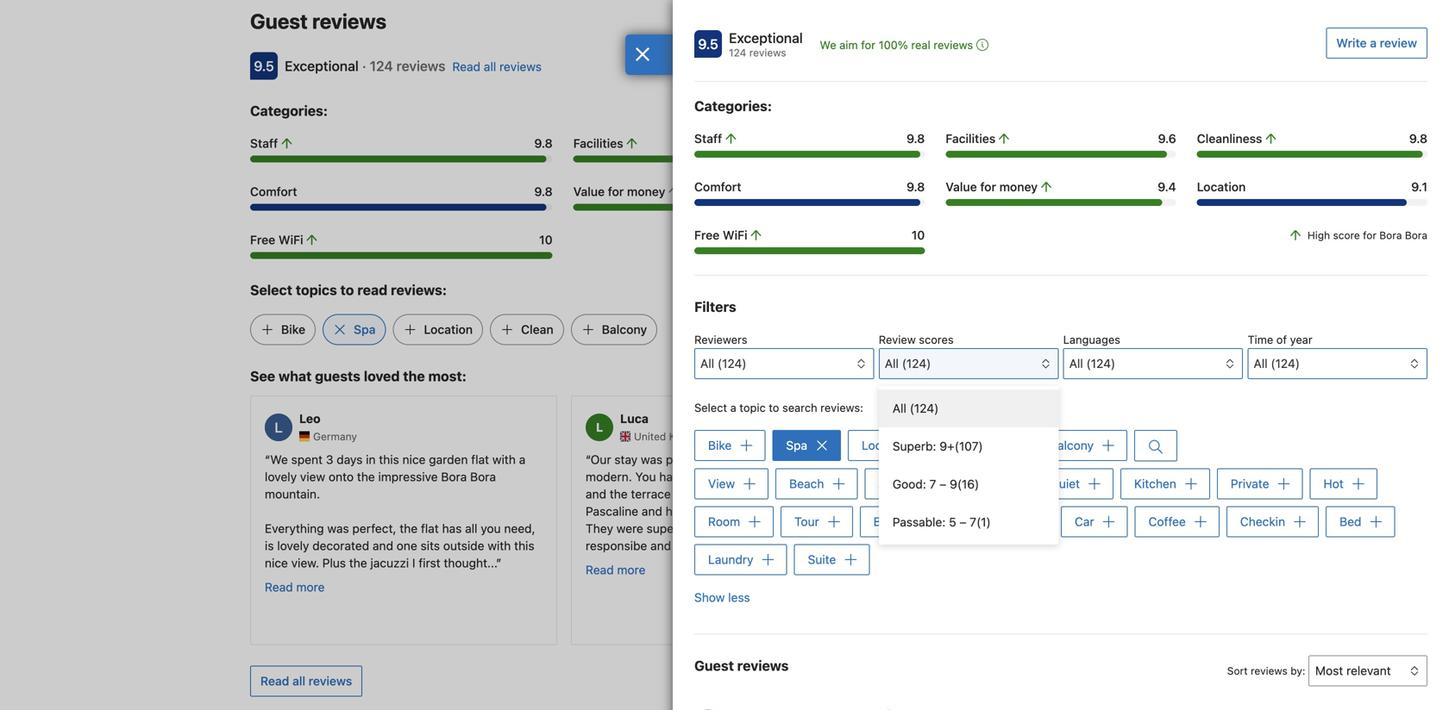 Task type: locate. For each thing, give the bounding box(es) containing it.
pascaline up good: 7 – 9 (16)
[[912, 453, 965, 467]]

rated exceptional element for ·
[[285, 58, 359, 74]]

facilities 9.6 meter
[[946, 151, 1176, 158], [573, 156, 876, 163]]

money for the right staff 9.8 meter
[[999, 180, 1038, 194]]

0 horizontal spatial her
[[666, 505, 684, 519]]

free wifi up topics on the top
[[250, 233, 303, 247]]

a inside " our stay was perfect. the place is big,clean and modern. you have a nice view to the mountain and the terrace is amazing for breakfast. pascaline and her friend made our stay special. they were super flexible and always very responsibe and kind....
[[689, 470, 695, 484]]

to left read
[[340, 282, 354, 298]]

and up mountain
[[837, 453, 858, 467]]

1 horizontal spatial –
[[960, 515, 967, 530]]

mountain.
[[265, 487, 320, 502]]

1 horizontal spatial 9.1
[[1411, 180, 1428, 194]]

2 all (124) button from the left
[[1248, 348, 1428, 380]]

3 " from the left
[[907, 453, 912, 467]]

cleanliness 9.8 meter
[[1197, 151, 1428, 158], [897, 156, 1199, 163]]

enjoyed
[[1126, 487, 1170, 502]]

0 horizontal spatial comfort
[[250, 185, 297, 199]]

of left year
[[1277, 333, 1287, 346]]

wifi for "free wifi 10" "meter" for the right staff 9.8 meter
[[723, 228, 748, 242]]

(124) for reviewers
[[718, 357, 747, 371]]

0 vertical spatial read all reviews
[[452, 59, 542, 74]]

2 all (124) button from the left
[[879, 348, 1059, 380]]

for inside " pascaline was amazing with her communication and willingness to help with anything. the accommodation was very good and we enjoyed using the hot tub. it was great to have free use of the bicycles too. thank you pascaline for making our first...
[[1118, 522, 1134, 536]]

were
[[617, 522, 643, 536]]

1 horizontal spatial the
[[1118, 470, 1139, 484]]

value for money 9.4 meter for left staff 9.8 meter facilities 9.6 meter
[[573, 204, 876, 211]]

(124) for time of year
[[1271, 357, 1300, 371]]

0 horizontal spatial have
[[659, 470, 686, 484]]

" inside " our stay was perfect. the place is big,clean and modern. you have a nice view to the mountain and the terrace is amazing for breakfast. pascaline and her friend made our stay special. they were super flexible and always very responsibe and kind....
[[586, 453, 591, 467]]

this down need,
[[514, 539, 534, 553]]

comfort 9.8 meter for the right staff 9.8 meter
[[694, 199, 925, 206]]

review categories element
[[694, 96, 772, 116], [250, 100, 328, 121]]

bike
[[281, 323, 305, 337], [708, 439, 732, 453]]

a left topic at bottom right
[[730, 402, 736, 414]]

0 horizontal spatial staff 9.8 meter
[[250, 156, 553, 163]]

year
[[1290, 333, 1313, 346]]

our
[[757, 505, 776, 519], [907, 539, 925, 553]]

pascaline down great
[[1062, 522, 1115, 536]]

view down place
[[725, 470, 750, 484]]

" down bicycles
[[959, 539, 964, 553]]

1 horizontal spatial 10
[[912, 228, 925, 242]]

good:
[[893, 477, 926, 492]]

to down place
[[754, 470, 765, 484]]

124 inside the 'exceptional 124 reviews'
[[729, 47, 746, 59]]

" inside " we spent 3 days in this nice garden flat with a lovely view onto the impressive bora bora mountain. everything was perfect, the flat has all you need, is lovely decorated and one sits outside with this nice view. plus the jacuzzi i first thought...
[[265, 453, 270, 467]]

read more button for " we spent 3 days in this nice garden flat with a lovely view onto the impressive bora bora mountain. everything was perfect, the flat has all you need, is lovely decorated and one sits outside with this nice view. plus the jacuzzi i first thought...
[[265, 579, 325, 596]]

0 horizontal spatial review categories element
[[250, 100, 328, 121]]

her up anything.
[[1070, 453, 1088, 467]]

0 horizontal spatial view
[[300, 470, 325, 484]]

of inside " pascaline was amazing with her communication and willingness to help with anything. the accommodation was very good and we enjoyed using the hot tub. it was great to have free use of the bicycles too. thank you pascaline for making our first...
[[1168, 505, 1180, 519]]

good: 7 – 9 (16)
[[893, 477, 979, 492]]

more down view.
[[296, 581, 325, 595]]

0 horizontal spatial 9.4
[[857, 185, 876, 199]]

0 horizontal spatial wifi
[[279, 233, 303, 247]]

bicycles
[[928, 522, 973, 536]]

staff 9.8 meter
[[694, 151, 925, 158], [250, 156, 553, 163]]

our down passable:
[[907, 539, 925, 553]]

0 horizontal spatial all (124) button
[[694, 348, 874, 380]]

1 you from the left
[[481, 522, 501, 536]]

(124) down time of year
[[1271, 357, 1300, 371]]

was up you at the left of page
[[641, 453, 663, 467]]

2 horizontal spatial pascaline
[[1062, 522, 1115, 536]]

1 vertical spatial bike
[[708, 439, 732, 453]]

decorated
[[312, 539, 369, 553]]

comfort 9.8 meter
[[694, 199, 925, 206], [250, 204, 553, 211]]

"
[[710, 539, 716, 553], [959, 539, 964, 553], [496, 556, 502, 571]]

value for money 9.4 meter
[[946, 199, 1176, 206], [573, 204, 876, 211]]

a up need,
[[519, 453, 526, 467]]

amazing inside " our stay was perfect. the place is big,clean and modern. you have a nice view to the mountain and the terrace is amazing for breakfast. pascaline and her friend made our stay special. they were super flexible and always very responsibe and kind....
[[686, 487, 733, 502]]

all (124) for time of year
[[1254, 357, 1300, 371]]

communication
[[1091, 453, 1176, 467]]

124 down "guest reviews" element
[[729, 47, 746, 59]]

2 you from the left
[[1039, 522, 1059, 536]]

scored 9.5 element
[[694, 30, 722, 58], [250, 52, 278, 80]]

have down the perfect.
[[659, 470, 686, 484]]

checkin
[[1240, 515, 1285, 529]]

we inside we aim for 100% real reviews button
[[820, 38, 836, 51]]

0 vertical spatial –
[[940, 477, 947, 492]]

guest
[[250, 9, 308, 33], [694, 658, 734, 674]]

– left 9
[[940, 477, 947, 492]]

9.8 for left staff 9.8 meter
[[534, 136, 553, 150]]

location 9.1 meter
[[1197, 199, 1428, 206], [897, 204, 1199, 211]]

(124) down reviewers
[[718, 357, 747, 371]]

scores
[[919, 333, 954, 346]]

is right place
[[771, 453, 780, 467]]

9.6 for left staff 9.8 meter
[[858, 136, 876, 150]]

the inside " our stay was perfect. the place is big,clean and modern. you have a nice view to the mountain and the terrace is amazing for breakfast. pascaline and her friend made our stay special. they were super flexible and always very responsibe and kind....
[[713, 453, 734, 467]]

7 left too.
[[970, 515, 977, 530]]

1 vertical spatial pascaline
[[586, 505, 638, 519]]

0 horizontal spatial this
[[379, 453, 399, 467]]

nice up impressive on the left bottom
[[402, 453, 426, 467]]

very inside " our stay was perfect. the place is big,clean and modern. you have a nice view to the mountain and the terrace is amazing for breakfast. pascaline and her friend made our stay special. they were super flexible and always very responsibe and kind....
[[789, 522, 813, 536]]

read more for " our stay was perfect. the place is big,clean and modern. you have a nice view to the mountain and the terrace is amazing for breakfast. pascaline and her friend made our stay special. they were super flexible and always very responsibe and kind....
[[586, 563, 646, 578]]

flat up sits
[[421, 522, 439, 536]]

all (124) button down year
[[1248, 348, 1428, 380]]

balcony
[[602, 323, 647, 337], [1050, 439, 1094, 453]]

to left help
[[995, 470, 1006, 484]]

1 horizontal spatial cleanliness
[[1197, 132, 1262, 146]]

(124) down 'review scores'
[[902, 357, 931, 371]]

days
[[337, 453, 363, 467]]

garden
[[429, 453, 468, 467]]

flat right garden at the bottom left of the page
[[471, 453, 489, 467]]

pascaline up "they"
[[586, 505, 638, 519]]

value for money 9.4 meter for facilities 9.6 meter associated with the right staff 9.8 meter
[[946, 199, 1176, 206]]

her inside " our stay was perfect. the place is big,clean and modern. you have a nice view to the mountain and the terrace is amazing for breakfast. pascaline and her friend made our stay special. they were super flexible and always very responsibe and kind....
[[666, 505, 684, 519]]

exceptional left aim
[[729, 30, 803, 46]]

the right plus
[[349, 556, 367, 571]]

exceptional for ·
[[285, 58, 359, 74]]

a down the perfect.
[[689, 470, 695, 484]]

germany image
[[299, 432, 310, 442]]

read
[[452, 59, 481, 74], [586, 563, 614, 578], [265, 581, 293, 595], [261, 675, 289, 689]]

l
[[596, 420, 603, 435]]

all (124) down languages
[[1069, 357, 1116, 371]]

1 horizontal spatial our
[[907, 539, 925, 553]]

2 vertical spatial nice
[[265, 556, 288, 571]]

all (124) down time of year
[[1254, 357, 1300, 371]]

1 vertical spatial our
[[907, 539, 925, 553]]

9.5 for exceptional · 124 reviews
[[254, 58, 274, 74]]

1 all (124) button from the left
[[1063, 348, 1243, 380]]

(1)
[[977, 515, 991, 530]]

read more button for " our stay was perfect. the place is big,clean and modern. you have a nice view to the mountain and the terrace is amazing for breakfast. pascaline and her friend made our stay special. they were super flexible and always very responsibe and kind....
[[586, 562, 646, 579]]

staff
[[694, 132, 722, 146], [250, 136, 278, 150]]

comfort for the right staff 9.8 meter
[[694, 180, 741, 194]]

1 horizontal spatial have
[[1090, 505, 1117, 519]]

we left aim
[[820, 38, 836, 51]]

thank
[[1001, 522, 1036, 536]]

most:
[[428, 368, 467, 385]]

is right terrace at the bottom left of page
[[674, 487, 683, 502]]

all (124) button down scores
[[879, 348, 1059, 380]]

have down we
[[1090, 505, 1117, 519]]

124
[[729, 47, 746, 59], [370, 58, 393, 74]]

tour
[[795, 515, 819, 529]]

read more button down view.
[[265, 579, 325, 596]]

124 right ·
[[370, 58, 393, 74]]

free wifi
[[694, 228, 748, 242], [250, 233, 303, 247]]

very
[[1024, 487, 1048, 502], [789, 522, 813, 536]]

wifi up topics on the top
[[279, 233, 303, 247]]

all down review
[[885, 357, 899, 371]]

1 horizontal spatial all
[[465, 522, 477, 536]]

(16)
[[957, 477, 979, 492]]

0 horizontal spatial categories:
[[250, 103, 328, 119]]

bike down topics on the top
[[281, 323, 305, 337]]

exceptional left ·
[[285, 58, 359, 74]]

flat
[[471, 453, 489, 467], [421, 522, 439, 536]]

her up 'super'
[[666, 505, 684, 519]]

1 horizontal spatial "
[[586, 453, 591, 467]]

9.8 for the comfort 9.8 meter related to left staff 9.8 meter
[[534, 185, 553, 199]]

it
[[1008, 505, 1015, 519]]

see what guests loved the most:
[[250, 368, 467, 385]]

more
[[617, 563, 646, 578], [296, 581, 325, 595]]

1 horizontal spatial 7
[[970, 515, 977, 530]]

read inside button
[[261, 675, 289, 689]]

all for reviewers
[[700, 357, 714, 371]]

0 horizontal spatial reviews:
[[391, 282, 447, 298]]

1 vertical spatial 9.5
[[254, 58, 274, 74]]

1 horizontal spatial review categories element
[[694, 96, 772, 116]]

rated exceptional element left ·
[[285, 58, 359, 74]]

was down new zealand
[[968, 453, 990, 467]]

all (124) button for time of year
[[1248, 348, 1428, 380]]

0 vertical spatial select
[[250, 282, 292, 298]]

stay down breakfast.
[[779, 505, 802, 519]]

view
[[708, 477, 735, 491]]

review categories element for the right staff 9.8 meter
[[694, 96, 772, 116]]

responsibe
[[586, 539, 647, 553]]

more for responsibe
[[617, 563, 646, 578]]

wifi for left staff 9.8 meter "free wifi 10" "meter"
[[279, 233, 303, 247]]

1 horizontal spatial nice
[[402, 453, 426, 467]]

1 horizontal spatial categories:
[[694, 98, 772, 114]]

all (124) button for languages
[[1063, 348, 1243, 380]]

1 horizontal spatial of
[[1277, 333, 1287, 346]]

suite
[[808, 553, 836, 567]]

0 vertical spatial rated exceptional element
[[729, 28, 803, 48]]

1 vertical spatial read more
[[265, 581, 325, 595]]

read more for " we spent 3 days in this nice garden flat with a lovely view onto the impressive bora bora mountain. everything was perfect, the flat has all you need, is lovely decorated and one sits outside with this nice view. plus the jacuzzi i first thought...
[[265, 581, 325, 595]]

we left spent
[[270, 453, 288, 467]]

0 horizontal spatial cleanliness
[[897, 136, 962, 150]]

special.
[[805, 505, 848, 519]]

2 view from the left
[[725, 470, 750, 484]]

1 horizontal spatial amazing
[[993, 453, 1040, 467]]

amazing up help
[[993, 453, 1040, 467]]

1 horizontal spatial her
[[1070, 453, 1088, 467]]

first...
[[928, 539, 959, 553]]

" up good:
[[907, 453, 912, 467]]

" we spent 3 days in this nice garden flat with a lovely view onto the impressive bora bora mountain. everything was perfect, the flat has all you need, is lovely decorated and one sits outside with this nice view. plus the jacuzzi i first thought...
[[265, 453, 535, 571]]

and down 'super'
[[650, 539, 671, 553]]

you down great
[[1039, 522, 1059, 536]]

united kingdom image
[[620, 432, 631, 442]]

" inside " pascaline was amazing with her communication and willingness to help with anything. the accommodation was very good and we enjoyed using the hot tub. it was great to have free use of the bicycles too. thank you pascaline for making our first...
[[907, 453, 912, 467]]

1 vertical spatial select
[[694, 402, 727, 414]]

this right in
[[379, 453, 399, 467]]

all (124) down 'review scores'
[[885, 357, 931, 371]]

1 horizontal spatial facilities
[[946, 132, 996, 146]]

all (124) button down languages
[[1063, 348, 1243, 380]]

stay down united kingdom "image"
[[614, 453, 638, 467]]

9.5 for exceptional 124 reviews
[[698, 36, 718, 52]]

categories:
[[694, 98, 772, 114], [250, 103, 328, 119]]

0 vertical spatial flat
[[471, 453, 489, 467]]

0 horizontal spatial more
[[296, 581, 325, 595]]

1 vertical spatial nice
[[699, 470, 722, 484]]

comfort 9.8 meter for left staff 9.8 meter
[[250, 204, 553, 211]]

the
[[713, 453, 734, 467], [1118, 470, 1139, 484]]

bora
[[1380, 229, 1402, 242], [1405, 229, 1428, 242], [441, 470, 467, 484], [470, 470, 496, 484]]

new zealand
[[955, 431, 1018, 443]]

2 horizontal spatial "
[[907, 453, 912, 467]]

1 vertical spatial clean
[[964, 439, 995, 453]]

0 horizontal spatial select
[[250, 282, 292, 298]]

spa up mountain
[[786, 439, 807, 453]]

all (124) for languages
[[1069, 357, 1116, 371]]

cleanliness
[[1197, 132, 1262, 146], [897, 136, 962, 150]]

free wifi 10 meter for left staff 9.8 meter
[[250, 252, 553, 259]]

10 for "free wifi 10" "meter" for the right staff 9.8 meter
[[912, 228, 925, 242]]

" for with
[[496, 556, 502, 571]]

was up it
[[999, 487, 1021, 502]]

we
[[1107, 487, 1123, 502]]

money
[[999, 180, 1038, 194], [627, 185, 665, 199]]

7 left 9
[[930, 477, 936, 492]]

real
[[911, 38, 931, 51]]

the right loved at the left bottom of page
[[403, 368, 425, 385]]

0 horizontal spatial 7
[[930, 477, 936, 492]]

scored 9.5 element for exceptional · 124 reviews
[[250, 52, 278, 80]]

0 vertical spatial her
[[1070, 453, 1088, 467]]

value
[[946, 180, 977, 194], [573, 185, 605, 199]]

1 horizontal spatial view
[[725, 470, 750, 484]]

nice down the perfect.
[[699, 470, 722, 484]]

2 " from the left
[[586, 453, 591, 467]]

0 horizontal spatial amazing
[[686, 487, 733, 502]]

all for languages
[[1069, 357, 1083, 371]]

0 horizontal spatial 9.1
[[1183, 185, 1199, 199]]

0 vertical spatial spa
[[354, 323, 376, 337]]

10 for left staff 9.8 meter "free wifi 10" "meter"
[[539, 233, 553, 247]]

view
[[300, 470, 325, 484], [725, 470, 750, 484]]

1 " from the left
[[265, 453, 270, 467]]

the up bicycles
[[940, 505, 958, 519]]

to inside " our stay was perfect. the place is big,clean and modern. you have a nice view to the mountain and the terrace is amazing for breakfast. pascaline and her friend made our stay special. they were super flexible and always very responsibe and kind....
[[754, 470, 765, 484]]

all
[[484, 59, 496, 74], [465, 522, 477, 536], [292, 675, 305, 689]]

read all reviews inside button
[[261, 675, 352, 689]]

" for super
[[710, 539, 716, 553]]

perfect,
[[352, 522, 396, 536]]

the up view
[[713, 453, 734, 467]]

0 horizontal spatial you
[[481, 522, 501, 536]]

always
[[749, 522, 786, 536]]

free wifi 10 meter
[[694, 248, 925, 254], [250, 252, 553, 259]]

wifi up filters
[[723, 228, 748, 242]]

nice inside " our stay was perfect. the place is big,clean and modern. you have a nice view to the mountain and the terrace is amazing for breakfast. pascaline and her friend made our stay special. they were super flexible and always very responsibe and kind....
[[699, 470, 722, 484]]

kingdom
[[669, 431, 712, 443]]

we aim for 100% real reviews button
[[820, 36, 989, 53]]

0 vertical spatial bike
[[281, 323, 305, 337]]

was up decorated
[[327, 522, 349, 536]]

0 horizontal spatial is
[[265, 539, 274, 553]]

comfort
[[694, 180, 741, 194], [250, 185, 297, 199]]

guest reviews down less
[[694, 658, 789, 674]]

1 vertical spatial the
[[1118, 470, 1139, 484]]

1 all (124) button from the left
[[694, 348, 874, 380]]

a inside button
[[1370, 36, 1377, 50]]

very down help
[[1024, 487, 1048, 502]]

new
[[955, 431, 977, 443]]

0 vertical spatial read more
[[586, 563, 646, 578]]

1 vertical spatial have
[[1090, 505, 1117, 519]]

– for 7
[[940, 477, 947, 492]]

0 horizontal spatial the
[[713, 453, 734, 467]]

her
[[1070, 453, 1088, 467], [666, 505, 684, 519]]

free wifi 10 meter for the right staff 9.8 meter
[[694, 248, 925, 254]]

0 vertical spatial 9.5
[[698, 36, 718, 52]]

all inside button
[[292, 675, 305, 689]]

1 view from the left
[[300, 470, 325, 484]]

0 horizontal spatial "
[[265, 453, 270, 467]]

0 horizontal spatial rated exceptional element
[[285, 58, 359, 74]]

good
[[1051, 487, 1080, 502]]

reviews inside the 'exceptional 124 reviews'
[[749, 47, 786, 59]]

rated exceptional element left aim
[[729, 28, 803, 48]]

select topics to read reviews:
[[250, 282, 447, 298]]

0 vertical spatial of
[[1277, 333, 1287, 346]]

a right write on the top
[[1370, 36, 1377, 50]]

– for 5
[[960, 515, 967, 530]]

1 horizontal spatial exceptional
[[729, 30, 803, 46]]

all for review scores
[[885, 357, 899, 371]]

our inside " our stay was perfect. the place is big,clean and modern. you have a nice view to the mountain and the terrace is amazing for breakfast. pascaline and her friend made our stay special. they were super flexible and always very responsibe and kind....
[[757, 505, 776, 519]]

lovely
[[265, 470, 297, 484], [277, 539, 309, 553]]

0 horizontal spatial we
[[270, 453, 288, 467]]

lovely down everything
[[277, 539, 309, 553]]

select up kingdom
[[694, 402, 727, 414]]

and down the made
[[725, 522, 745, 536]]

have inside " our stay was perfect. the place is big,clean and modern. you have a nice view to the mountain and the terrace is amazing for breakfast. pascaline and her friend made our stay special. they were super flexible and always very responsibe and kind....
[[659, 470, 686, 484]]

search
[[782, 402, 817, 414]]

lovely up mountain.
[[265, 470, 297, 484]]

1 vertical spatial –
[[960, 515, 967, 530]]

1 vertical spatial exceptional
[[285, 58, 359, 74]]

1 horizontal spatial "
[[710, 539, 716, 553]]

select left topics on the top
[[250, 282, 292, 298]]

of right use
[[1168, 505, 1180, 519]]

cleanliness for facilities 9.6 meter associated with the right staff 9.8 meter
[[1197, 132, 1262, 146]]

0 horizontal spatial free wifi
[[250, 233, 303, 247]]

1 horizontal spatial you
[[1039, 522, 1059, 536]]

scored 9.5 element for exceptional 124 reviews
[[694, 30, 722, 58]]

spa down read
[[354, 323, 376, 337]]

high
[[1308, 229, 1330, 242]]

free
[[694, 228, 720, 242], [250, 233, 275, 247]]

0 vertical spatial balcony
[[602, 323, 647, 337]]

rated exceptional element
[[729, 28, 803, 48], [285, 58, 359, 74]]

all down languages
[[1069, 357, 1083, 371]]

reviews inside button
[[309, 675, 352, 689]]

0 horizontal spatial very
[[789, 522, 813, 536]]

this is a carousel with rotating slides. it displays featured reviews of the property. use next and previous buttons to navigate. region
[[236, 389, 1213, 653]]

this
[[379, 453, 399, 467], [514, 539, 534, 553]]

jacuzzi
[[370, 556, 409, 571]]

0 vertical spatial the
[[713, 453, 734, 467]]

nice left view.
[[265, 556, 288, 571]]

view down spent
[[300, 470, 325, 484]]

i
[[412, 556, 415, 571]]

" right first
[[496, 556, 502, 571]]

9.8 for the right staff 9.8 meter
[[907, 132, 925, 146]]

1 vertical spatial more
[[296, 581, 325, 595]]

anything.
[[1063, 470, 1114, 484]]

9.6 for the right staff 9.8 meter
[[1158, 132, 1176, 146]]

1 vertical spatial of
[[1168, 505, 1180, 519]]

with
[[492, 453, 516, 467], [1043, 453, 1066, 467], [1036, 470, 1060, 484], [488, 539, 511, 553]]

review
[[1380, 36, 1417, 50]]

0 horizontal spatial value for money 9.4 meter
[[573, 204, 876, 211]]

need,
[[504, 522, 535, 536]]

9.8 for the comfort 9.8 meter related to the right staff 9.8 meter
[[907, 180, 925, 194]]

read more button down responsibe
[[586, 562, 646, 579]]

the down communication
[[1118, 470, 1139, 484]]

1 vertical spatial lovely
[[277, 539, 309, 553]]

all (124) for reviewers
[[700, 357, 747, 371]]

1 vertical spatial amazing
[[686, 487, 733, 502]]

1 horizontal spatial select
[[694, 402, 727, 414]]

show
[[694, 591, 725, 605]]

all (124) button
[[694, 348, 874, 380], [879, 348, 1059, 380]]

score
[[1333, 229, 1360, 242]]

the
[[403, 368, 425, 385], [357, 470, 375, 484], [768, 470, 786, 484], [610, 487, 628, 502], [940, 505, 958, 519], [400, 522, 418, 536], [907, 522, 925, 536], [349, 556, 367, 571]]

0 horizontal spatial exceptional
[[285, 58, 359, 74]]

1 vertical spatial stay
[[779, 505, 802, 519]]

our up always
[[757, 505, 776, 519]]

all inside " we spent 3 days in this nice garden flat with a lovely view onto the impressive bora bora mountain. everything was perfect, the flat has all you need, is lovely decorated and one sits outside with this nice view. plus the jacuzzi i first thought...
[[465, 522, 477, 536]]

0 horizontal spatial all
[[292, 675, 305, 689]]

you inside " we spent 3 days in this nice garden flat with a lovely view onto the impressive bora bora mountain. everything was perfect, the flat has all you need, is lovely decorated and one sits outside with this nice view. plus the jacuzzi i first thought...
[[481, 522, 501, 536]]

loved
[[364, 368, 400, 385]]

0 horizontal spatial all (124) button
[[1063, 348, 1243, 380]]

languages
[[1063, 333, 1121, 346]]

hot
[[961, 505, 979, 519]]

1 horizontal spatial flat
[[471, 453, 489, 467]]



Task type: describe. For each thing, give the bounding box(es) containing it.
1 horizontal spatial free wifi
[[694, 228, 748, 242]]

location 9.1 meter for facilities 9.6 meter associated with the right staff 9.8 meter
[[1197, 199, 1428, 206]]

1 vertical spatial guest reviews
[[694, 658, 789, 674]]

·
[[362, 58, 366, 74]]

flexible
[[681, 522, 721, 536]]

airport
[[878, 477, 917, 491]]

zealand
[[979, 431, 1018, 443]]

0 vertical spatial reviews:
[[391, 282, 447, 298]]

0 vertical spatial lovely
[[265, 470, 297, 484]]

" for " pascaline was amazing with her communication and willingness to help with anything. the accommodation was very good and we enjoyed using the hot tub. it was great to have free use of the bicycles too. thank you pascaline for making our first...
[[907, 453, 912, 467]]

time
[[1248, 333, 1273, 346]]

friend
[[687, 505, 720, 519]]

select a topic to search reviews:
[[694, 402, 863, 414]]

luca
[[620, 412, 649, 426]]

we aim for 100% real reviews
[[820, 38, 973, 51]]

facilities 9.6 meter for the right staff 9.8 meter
[[946, 151, 1176, 158]]

pool
[[971, 477, 996, 491]]

1 horizontal spatial staff 9.8 meter
[[694, 151, 925, 158]]

1 horizontal spatial free
[[694, 228, 720, 242]]

(124) for languages
[[1086, 357, 1116, 371]]

private
[[1231, 477, 1269, 491]]

0 vertical spatial nice
[[402, 453, 426, 467]]

was inside " our stay was perfect. the place is big,clean and modern. you have a nice view to the mountain and the terrace is amazing for breakfast. pascaline and her friend made our stay special. they were super flexible and always very responsibe and kind....
[[641, 453, 663, 467]]

all (124) button for review scores
[[879, 348, 1059, 380]]

a inside " we spent 3 days in this nice garden flat with a lovely view onto the impressive bora bora mountain. everything was perfect, the flat has all you need, is lovely decorated and one sits outside with this nice view. plus the jacuzzi i first thought...
[[519, 453, 526, 467]]

kitchen
[[1134, 477, 1176, 491]]

0 horizontal spatial guest reviews
[[250, 9, 387, 33]]

2 horizontal spatial is
[[771, 453, 780, 467]]

(124) up superb:
[[910, 402, 939, 416]]

using
[[907, 505, 937, 519]]

has
[[442, 522, 462, 536]]

superb: 9+ (107)
[[893, 440, 983, 454]]

and down anything.
[[1083, 487, 1104, 502]]

select for select topics to read reviews:
[[250, 282, 292, 298]]

outside
[[443, 539, 484, 553]]

amazing inside " pascaline was amazing with her communication and willingness to help with anything. the accommodation was very good and we enjoyed using the hot tub. it was great to have free use of the bicycles too. thank you pascaline for making our first...
[[993, 453, 1040, 467]]

comfort for left staff 9.8 meter
[[250, 185, 297, 199]]

the up one
[[400, 522, 418, 536]]

united
[[634, 431, 666, 443]]

help
[[1009, 470, 1033, 484]]

terrace
[[631, 487, 671, 502]]

1 vertical spatial flat
[[421, 522, 439, 536]]

9
[[950, 477, 957, 492]]

room
[[708, 515, 740, 529]]

is inside " we spent 3 days in this nice garden flat with a lovely view onto the impressive bora bora mountain. everything was perfect, the flat has all you need, is lovely decorated and one sits outside with this nice view. plus the jacuzzi i first thought...
[[265, 539, 274, 553]]

1 horizontal spatial this
[[514, 539, 534, 553]]

high score for bora bora
[[1308, 229, 1428, 242]]

all (124) button for reviewers
[[694, 348, 874, 380]]

0 horizontal spatial spa
[[354, 323, 376, 337]]

view inside " our stay was perfect. the place is big,clean and modern. you have a nice view to the mountain and the terrace is amazing for breakfast. pascaline and her friend made our stay special. they were super flexible and always very responsibe and kind....
[[725, 470, 750, 484]]

1 vertical spatial spa
[[786, 439, 807, 453]]

aim
[[840, 38, 858, 51]]

value for money for left staff 9.8 meter
[[573, 185, 665, 199]]

quiet
[[1050, 477, 1080, 491]]

our inside " pascaline was amazing with her communication and willingness to help with anything. the accommodation was very good and we enjoyed using the hot tub. it was great to have free use of the bicycles too. thank you pascaline for making our first...
[[907, 539, 925, 553]]

sort reviews by:
[[1227, 665, 1306, 677]]

1 vertical spatial reviews:
[[821, 402, 863, 414]]

use
[[1145, 505, 1165, 519]]

1 horizontal spatial is
[[674, 487, 683, 502]]

categories: for the right staff 9.8 meter
[[694, 98, 772, 114]]

all for time of year
[[1254, 357, 1268, 371]]

and down terrace at the bottom left of page
[[642, 505, 662, 519]]

with up good
[[1036, 470, 1060, 484]]

hot
[[1324, 477, 1344, 491]]

mountain
[[789, 470, 841, 484]]

in
[[366, 453, 376, 467]]

they
[[586, 522, 613, 536]]

big,clean
[[783, 453, 834, 467]]

exceptional 124 reviews
[[729, 30, 803, 59]]

read
[[357, 282, 387, 298]]

beach
[[789, 477, 824, 491]]

have inside " pascaline was amazing with her communication and willingness to help with anything. the accommodation was very good and we enjoyed using the hot tub. it was great to have free use of the bicycles too. thank you pascaline for making our first...
[[1090, 505, 1117, 519]]

1 horizontal spatial bike
[[708, 439, 732, 453]]

show less button
[[694, 583, 750, 614]]

9.4 for left staff 9.8 meter facilities 9.6 meter
[[857, 185, 876, 199]]

onto
[[329, 470, 354, 484]]

we inside " we spent 3 days in this nice garden flat with a lovely view onto the impressive bora bora mountain. everything was perfect, the flat has all you need, is lovely decorated and one sits outside with this nice view. plus the jacuzzi i first thought...
[[270, 453, 288, 467]]

breakfast
[[874, 515, 926, 529]]

coffee
[[1149, 515, 1186, 529]]

of inside filter reviews region
[[1277, 333, 1287, 346]]

all (124) link
[[879, 390, 1059, 428]]

you inside " pascaline was amazing with her communication and willingness to help with anything. the accommodation was very good and we enjoyed using the hot tub. it was great to have free use of the bicycles too. thank you pascaline for making our first...
[[1039, 522, 1059, 536]]

and down superb:
[[907, 470, 927, 484]]

value for money for the right staff 9.8 meter
[[946, 180, 1038, 194]]

categories: for left staff 9.8 meter
[[250, 103, 328, 119]]

9.1 for left staff 9.8 meter facilities 9.6 meter
[[1183, 185, 1199, 199]]

the down using
[[907, 522, 925, 536]]

too.
[[977, 522, 998, 536]]

close image
[[635, 47, 650, 61]]

0 horizontal spatial guest
[[250, 9, 308, 33]]

rated exceptional element for 124 reviews
[[729, 28, 803, 48]]

guest reviews element
[[250, 7, 1087, 35]]

with right garden at the bottom left of the page
[[492, 453, 516, 467]]

facilities for left staff 9.8 meter facilities 9.6 meter
[[573, 136, 623, 150]]

(107)
[[955, 440, 983, 454]]

the up breakfast.
[[768, 470, 786, 484]]

2 horizontal spatial all
[[484, 59, 496, 74]]

was inside " we spent 3 days in this nice garden flat with a lovely view onto the impressive bora bora mountain. everything was perfect, the flat has all you need, is lovely decorated and one sits outside with this nice view. plus the jacuzzi i first thought...
[[327, 522, 349, 536]]

money for left staff 9.8 meter
[[627, 185, 665, 199]]

and inside " we spent 3 days in this nice garden flat with a lovely view onto the impressive bora bora mountain. everything was perfect, the flat has all you need, is lovely decorated and one sits outside with this nice view. plus the jacuzzi i first thought...
[[373, 539, 393, 553]]

facilities for facilities 9.6 meter associated with the right staff 9.8 meter
[[946, 132, 996, 146]]

sits
[[421, 539, 440, 553]]

" for " our stay was perfect. the place is big,clean and modern. you have a nice view to the mountain and the terrace is amazing for breakfast. pascaline and her friend made our stay special. they were super flexible and always very responsibe and kind....
[[586, 453, 591, 467]]

perfect.
[[666, 453, 710, 467]]

view.
[[291, 556, 319, 571]]

breakfast.
[[755, 487, 811, 502]]

her inside " pascaline was amazing with her communication and willingness to help with anything. the accommodation was very good and we enjoyed using the hot tub. it was great to have free use of the bicycles too. thank you pascaline for making our first...
[[1070, 453, 1088, 467]]

0 vertical spatial 7
[[930, 477, 936, 492]]

0 horizontal spatial value
[[573, 185, 605, 199]]

for inside " our stay was perfect. the place is big,clean and modern. you have a nice view to the mountain and the terrace is amazing for breakfast. pascaline and her friend made our stay special. they were super flexible and always very responsibe and kind....
[[737, 487, 752, 502]]

willingness
[[931, 470, 991, 484]]

" for " we spent 3 days in this nice garden flat with a lovely view onto the impressive bora bora mountain. everything was perfect, the flat has all you need, is lovely decorated and one sits outside with this nice view. plus the jacuzzi i first thought...
[[265, 453, 270, 467]]

0 vertical spatial pascaline
[[912, 453, 965, 467]]

1 horizontal spatial stay
[[779, 505, 802, 519]]

plus
[[322, 556, 346, 571]]

super
[[647, 522, 678, 536]]

all up superb:
[[893, 402, 907, 416]]

facilities 9.6 meter for left staff 9.8 meter
[[573, 156, 876, 163]]

and down modern.
[[586, 487, 606, 502]]

for inside button
[[861, 38, 876, 51]]

everything
[[265, 522, 324, 536]]

view inside " we spent 3 days in this nice garden flat with a lovely view onto the impressive bora bora mountain. everything was perfect, the flat has all you need, is lovely decorated and one sits outside with this nice view. plus the jacuzzi i first thought...
[[300, 470, 325, 484]]

review categories element for left staff 9.8 meter
[[250, 100, 328, 121]]

topic
[[740, 402, 766, 414]]

the down in
[[357, 470, 375, 484]]

1 horizontal spatial value
[[946, 180, 977, 194]]

great
[[1043, 505, 1073, 519]]

with down need,
[[488, 539, 511, 553]]

by:
[[1291, 665, 1306, 677]]

write a review button
[[1326, 28, 1428, 59]]

tub.
[[983, 505, 1005, 519]]

was right it
[[1018, 505, 1040, 519]]

9.4 for facilities 9.6 meter associated with the right staff 9.8 meter
[[1158, 180, 1176, 194]]

all (124) for review scores
[[885, 357, 931, 371]]

with up quiet
[[1043, 453, 1066, 467]]

germany
[[313, 431, 357, 443]]

bed
[[1340, 515, 1362, 529]]

accommodation
[[907, 487, 996, 502]]

pascaline inside " our stay was perfect. the place is big,clean and modern. you have a nice view to the mountain and the terrace is amazing for breakfast. pascaline and her friend made our stay special. they were super flexible and always very responsibe and kind....
[[586, 505, 638, 519]]

spent
[[291, 453, 323, 467]]

0 horizontal spatial 124
[[370, 58, 393, 74]]

filter reviews region
[[694, 297, 1428, 545]]

kind....
[[675, 539, 710, 553]]

" our stay was perfect. the place is big,clean and modern. you have a nice view to the mountain and the terrace is amazing for breakfast. pascaline and her friend made our stay special. they were super flexible and always very responsibe and kind....
[[586, 453, 858, 553]]

staff for the right staff 9.8 meter
[[694, 132, 722, 146]]

cleanliness for left staff 9.8 meter facilities 9.6 meter
[[897, 136, 962, 150]]

sort
[[1227, 665, 1248, 677]]

show less
[[694, 591, 750, 605]]

exceptional for 124 reviews
[[729, 30, 803, 46]]

0 horizontal spatial stay
[[614, 453, 638, 467]]

thought...
[[444, 556, 496, 571]]

filters
[[694, 299, 736, 315]]

laundry
[[708, 553, 754, 567]]

all (124) up superb:
[[893, 402, 939, 416]]

5
[[949, 515, 956, 530]]

1 horizontal spatial guest
[[694, 658, 734, 674]]

select for select a topic to search reviews:
[[694, 402, 727, 414]]

topics
[[296, 282, 337, 298]]

the inside " pascaline was amazing with her communication and willingness to help with anything. the accommodation was very good and we enjoyed using the hot tub. it was great to have free use of the bicycles too. thank you pascaline for making our first...
[[1118, 470, 1139, 484]]

to down good
[[1076, 505, 1087, 519]]

" pascaline was amazing with her communication and willingness to help with anything. the accommodation was very good and we enjoyed using the hot tub. it was great to have free use of the bicycles too. thank you pascaline for making our first...
[[907, 453, 1180, 553]]

(124) for review scores
[[902, 357, 931, 371]]

9.1 for facilities 9.6 meter associated with the right staff 9.8 meter
[[1411, 180, 1428, 194]]

modern.
[[586, 470, 632, 484]]

the down modern.
[[610, 487, 628, 502]]

1 horizontal spatial read all reviews
[[452, 59, 542, 74]]

0 horizontal spatial clean
[[521, 323, 554, 337]]

1 horizontal spatial balcony
[[1050, 439, 1094, 453]]

review
[[879, 333, 916, 346]]

" for thank
[[959, 539, 964, 553]]

location 9.1 meter for left staff 9.8 meter facilities 9.6 meter
[[897, 204, 1199, 211]]

more for the
[[296, 581, 325, 595]]

reviews inside button
[[934, 38, 973, 51]]

9+
[[940, 440, 955, 454]]

leo
[[299, 412, 321, 426]]

impressive
[[378, 470, 438, 484]]

very inside " pascaline was amazing with her communication and willingness to help with anything. the accommodation was very good and we enjoyed using the hot tub. it was great to have free use of the bicycles too. thank you pascaline for making our first...
[[1024, 487, 1048, 502]]

0 horizontal spatial free
[[250, 233, 275, 247]]

staff for left staff 9.8 meter
[[250, 136, 278, 150]]

united kingdom
[[634, 431, 712, 443]]

what
[[279, 368, 312, 385]]

exceptional · 124 reviews
[[285, 58, 445, 74]]

to right topic at bottom right
[[769, 402, 779, 414]]



Task type: vqa. For each thing, say whether or not it's contained in the screenshot.
9.4
yes



